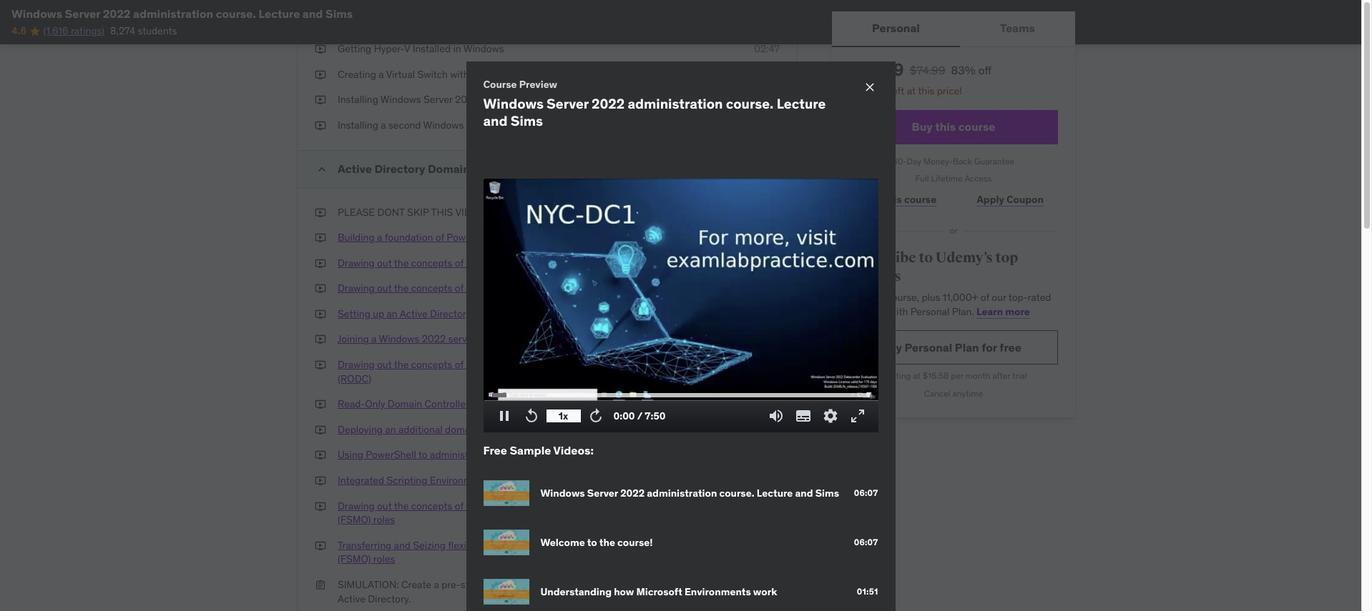Task type: describe. For each thing, give the bounding box(es) containing it.
only inside drawing out the concepts of read-only domain controller (rodc)
[[493, 358, 514, 371]]

to up the "sample" on the bottom of page
[[526, 423, 535, 436]]

1 vertical spatial v
[[510, 68, 516, 81]]

partitions
[[539, 282, 583, 295]]

and inside transferring and seizing flexible single master operations (fsmo) roles
[[394, 539, 411, 552]]

server up 'ratings)'
[[65, 6, 100, 21]]

get
[[849, 291, 866, 304]]

the for domain,
[[394, 257, 409, 269]]

subscribe to udemy's top courses
[[849, 249, 1018, 285]]

drawing out the concepts of flexible single master operations (fsmo) roles
[[338, 500, 611, 527]]

top-
[[1009, 291, 1028, 304]]

8,274
[[110, 25, 135, 37]]

server up welcome to the course!
[[587, 487, 618, 500]]

preview for 12:22
[[698, 398, 733, 411]]

01:42
[[755, 206, 780, 219]]

create
[[401, 579, 431, 592]]

0 vertical spatial windows server 2022 administration course. lecture and sims
[[11, 6, 353, 21]]

xsmall image for drawing out the concepts of domain, trees and forests
[[315, 257, 326, 271]]

foundation
[[385, 231, 433, 244]]

switch
[[417, 68, 448, 81]]

30-
[[893, 156, 907, 166]]

understanding
[[541, 586, 612, 599]]

a left second at left
[[381, 119, 386, 132]]

a inside simulation: create a pre-staged rodc computer object in active directory.
[[434, 579, 439, 592]]

12 xsmall image from the top
[[315, 500, 326, 514]]

microsoft
[[636, 586, 682, 599]]

windows down iso
[[463, 42, 504, 55]]

of down this at the top of the page
[[435, 231, 444, 244]]

learn more
[[977, 305, 1030, 318]]

domain inside button
[[473, 308, 508, 320]]

of for drawing out the concepts of read-only domain controller (rodc)
[[455, 358, 464, 371]]

13:01
[[757, 257, 780, 269]]

active down domain,
[[466, 282, 494, 295]]

apply
[[977, 193, 1004, 206]]

welcome
[[541, 536, 585, 549]]

domain left service
[[428, 161, 470, 176]]

left
[[890, 84, 905, 97]]

drawing for drawing out the concepts of read-only domain controller (rodc)
[[338, 358, 375, 371]]

2 06:38 from the top
[[753, 474, 780, 487]]

active right small icon
[[338, 161, 372, 176]]

windows inside course preview windows server 2022 administration course. lecture and sims
[[483, 95, 544, 113]]

mute image
[[767, 408, 784, 425]]

course for gift this course
[[904, 193, 937, 206]]

joining a windows 2022 server to a domain button
[[338, 333, 531, 347]]

read-only domain controllers (rodcs) deployment button
[[338, 398, 570, 412]]

13 lectures • 2hr 10min
[[679, 162, 780, 175]]

1 question
[[735, 579, 780, 592]]

roles inside drawing out the concepts of flexible single master operations (fsmo) roles
[[373, 514, 395, 527]]

9 xsmall image from the top
[[315, 398, 326, 412]]

apply coupon
[[977, 193, 1044, 206]]

read- inside drawing out the concepts of read-only domain controller (rodc)
[[466, 358, 493, 371]]

xsmall image for integrated scripting environment (ise)
[[315, 474, 326, 488]]

$12.99 $74.99 83% off 1 day left at this price!
[[849, 59, 992, 97]]

$12.99
[[849, 59, 904, 81]]

joining a windows 2022 server to a domain
[[338, 333, 531, 346]]

a right creating
[[379, 68, 384, 81]]

1 horizontal spatial hyper-
[[480, 68, 510, 81]]

integrated scripting environment (ise) button
[[338, 474, 510, 488]]

preview for 03:47
[[696, 423, 731, 436]]

course for buy this course
[[959, 119, 996, 134]]

windows server 2022 administration course. lecture and sims dialog
[[466, 61, 895, 612]]

or
[[950, 225, 958, 236]]

our
[[992, 291, 1006, 304]]

access
[[965, 173, 992, 184]]

0 vertical spatial v
[[404, 42, 410, 55]]

master inside drawing out the concepts of flexible single master operations (fsmo) roles
[[529, 500, 560, 513]]

deploying an additional domain controller to a domain
[[338, 423, 578, 436]]

deployment
[[517, 398, 570, 411]]

starting at $16.58 per month after trial cancel anytime
[[880, 371, 1027, 399]]

for
[[982, 340, 997, 355]]

in inside simulation: create a pre-staged rodc computer object in active directory.
[[600, 579, 608, 592]]

server inside course preview windows server 2022 administration course. lecture and sims
[[547, 95, 589, 113]]

computer
[[524, 579, 567, 592]]

plan
[[955, 340, 979, 355]]

gift this course link
[[849, 185, 951, 214]]

a right building
[[377, 231, 382, 244]]

integrated scripting environment (ise)
[[338, 474, 510, 487]]

preview for 13:01
[[699, 257, 734, 269]]

flexible inside transferring and seizing flexible single master operations (fsmo) roles
[[448, 539, 480, 552]]

2022 down course
[[498, 119, 522, 132]]

concepts for domain,
[[411, 257, 452, 269]]

operations inside transferring and seizing flexible single master operations (fsmo) roles
[[545, 539, 593, 552]]

0 vertical spatial in
[[453, 42, 461, 55]]

lectures
[[691, 162, 727, 175]]

environments
[[685, 586, 751, 599]]

downloading
[[338, 17, 396, 30]]

2 vertical spatial course.
[[719, 487, 755, 500]]

drawing for drawing out the concepts of active directory partitions
[[338, 282, 375, 295]]

to right server
[[478, 333, 487, 346]]

the for flexible
[[394, 500, 409, 513]]

money-
[[924, 156, 953, 166]]

windows down videos:
[[541, 487, 585, 500]]

price!
[[937, 84, 962, 97]]

(fsmo) inside drawing out the concepts of flexible single master operations (fsmo) roles
[[338, 514, 371, 527]]

installing a second windows server 2022 as a virtual machine
[[338, 119, 613, 132]]

a right joining
[[371, 333, 377, 346]]

operations inside drawing out the concepts of flexible single master operations (fsmo) roles
[[563, 500, 611, 513]]

drawing for drawing out the concepts of flexible single master operations (fsmo) roles
[[338, 500, 375, 513]]

installing for installing a second windows server 2022 as a virtual machine
[[338, 119, 378, 132]]

plus
[[922, 291, 940, 304]]

the for read-
[[394, 358, 409, 371]]

anytime
[[953, 389, 983, 399]]

0 vertical spatial administration
[[133, 6, 213, 21]]

server inside button
[[529, 231, 558, 244]]

0 horizontal spatial as
[[481, 93, 492, 106]]

domain for server
[[497, 333, 531, 346]]

setting up an active directory domain controller button
[[338, 308, 555, 322]]

a up (adds)
[[537, 119, 542, 132]]

powershell inside button
[[447, 231, 497, 244]]

teams button
[[960, 11, 1075, 46]]

sims inside course preview windows server 2022 administration course. lecture and sims
[[511, 112, 543, 129]]

out for drawing out the concepts of read-only domain controller (rodc)
[[377, 358, 392, 371]]

domain,
[[466, 257, 503, 269]]

this for get this course, plus 11,000+ of our top-rated courses, with personal plan.
[[868, 291, 884, 304]]

trial
[[1012, 371, 1027, 382]]

06:07 for welcome to the course!
[[854, 537, 878, 548]]

drawing out the concepts of read-only domain controller (rodc)
[[338, 358, 597, 385]]

scripting
[[387, 474, 427, 487]]

2022 left iso
[[473, 17, 497, 30]]

flexible inside drawing out the concepts of flexible single master operations (fsmo) roles
[[466, 500, 498, 513]]

out for drawing out the concepts of active directory partitions
[[377, 282, 392, 295]]

forward 5 seconds image
[[587, 408, 604, 425]]

05:54
[[754, 333, 780, 346]]

buy this course
[[912, 119, 996, 134]]

0 horizontal spatial 1
[[735, 579, 738, 592]]

2022 up forests
[[560, 231, 584, 244]]

more
[[1005, 305, 1030, 318]]

windows up second at left
[[381, 93, 421, 106]]

windows up 4.6
[[11, 6, 62, 21]]

simulation:
[[338, 579, 399, 592]]

active up "joining a windows 2022 server to a domain"
[[400, 308, 428, 320]]

active directory domain service (adds) deployment
[[338, 161, 625, 176]]

a down course
[[494, 93, 499, 106]]

please dont skip this video
[[338, 206, 485, 219]]

preview for 05:54
[[695, 333, 731, 346]]

7 xsmall image from the top
[[315, 333, 326, 347]]

tab list containing personal
[[832, 11, 1075, 47]]

0 vertical spatial machine
[[533, 93, 571, 106]]

setting
[[338, 308, 370, 320]]

course. inside course preview windows server 2022 administration course. lecture and sims
[[726, 95, 774, 113]]

2022 inside course preview windows server 2022 administration course. lecture and sims
[[592, 95, 625, 113]]

2022 up installing a second windows server 2022 as a virtual machine
[[455, 93, 479, 106]]

(rodc)
[[338, 372, 371, 385]]

downloading windows server 2022 iso
[[338, 17, 516, 30]]

1x button
[[546, 404, 581, 429]]

(fsmo) inside transferring and seizing flexible single master operations (fsmo) roles
[[338, 553, 371, 566]]

2022 up 8,274
[[103, 6, 131, 21]]

0 vertical spatial course.
[[216, 6, 256, 21]]

environment
[[430, 474, 487, 487]]

pause image
[[495, 408, 513, 425]]

at inside the starting at $16.58 per month after trial cancel anytime
[[913, 371, 921, 382]]

7:50
[[645, 410, 666, 423]]

this for gift this course
[[884, 193, 902, 206]]

deployment
[[558, 161, 625, 176]]

$74.99
[[910, 63, 945, 77]]

how
[[614, 586, 634, 599]]

skip
[[407, 206, 429, 219]]

try personal plan for free
[[886, 340, 1022, 355]]

2 horizontal spatial sims
[[815, 487, 839, 500]]

0 vertical spatial lecture
[[259, 6, 300, 21]]

drawing out the concepts of active directory partitions button
[[338, 282, 583, 296]]

this
[[431, 206, 453, 219]]

1 horizontal spatial directory
[[430, 308, 471, 320]]

and inside course preview windows server 2022 administration course. lecture and sims
[[483, 112, 508, 129]]

single inside drawing out the concepts of flexible single master operations (fsmo) roles
[[500, 500, 527, 513]]

servers
[[480, 449, 512, 462]]

roles inside transferring and seizing flexible single master operations (fsmo) roles
[[373, 553, 395, 566]]



Task type: locate. For each thing, give the bounding box(es) containing it.
at left $16.58
[[913, 371, 921, 382]]

controller up deployment
[[553, 358, 597, 371]]

windows up 'getting hyper-v installed in windows'
[[398, 17, 439, 30]]

administration up students
[[133, 6, 213, 21]]

6 xsmall image from the top
[[315, 539, 326, 553]]

0 horizontal spatial within
[[450, 68, 477, 81]]

1 vertical spatial virtual
[[501, 93, 530, 106]]

0 horizontal spatial course
[[904, 193, 937, 206]]

5 xsmall image from the top
[[315, 474, 326, 488]]

administration up course!
[[647, 487, 717, 500]]

0 vertical spatial directory
[[374, 161, 425, 176]]

1 horizontal spatial only
[[493, 358, 514, 371]]

of down environment
[[455, 500, 464, 513]]

1 vertical spatial personal
[[911, 305, 950, 318]]

2 06:07 from the top
[[854, 537, 878, 548]]

settings image
[[822, 408, 839, 425]]

plan.
[[952, 305, 974, 318]]

concepts
[[411, 257, 452, 269], [411, 282, 452, 295], [411, 358, 452, 371], [411, 500, 452, 513]]

1 vertical spatial (fsmo)
[[338, 553, 371, 566]]

understanding how microsoft environments work
[[541, 586, 777, 599]]

0 vertical spatial 06:38
[[753, 93, 780, 106]]

3 concepts from the top
[[411, 358, 452, 371]]

1 horizontal spatial powershell
[[447, 231, 497, 244]]

1 horizontal spatial read-
[[466, 358, 493, 371]]

the inside drawing out the concepts of read-only domain controller (rodc)
[[394, 358, 409, 371]]

6 xsmall image from the top
[[315, 308, 326, 322]]

out down up
[[377, 358, 392, 371]]

out up up
[[377, 282, 392, 295]]

with
[[889, 305, 908, 318]]

0 vertical spatial as
[[481, 93, 492, 106]]

personal inside personal button
[[872, 21, 920, 35]]

0 vertical spatial only
[[493, 358, 514, 371]]

8,274 students
[[110, 25, 177, 37]]

domain up additional at the left
[[388, 398, 422, 411]]

machine
[[533, 93, 571, 106], [576, 119, 613, 132]]

0 vertical spatial powershell
[[447, 231, 497, 244]]

v down iso
[[510, 68, 516, 81]]

courses,
[[849, 305, 887, 318]]

directory
[[374, 161, 425, 176], [496, 282, 537, 295], [430, 308, 471, 320]]

within up trees
[[499, 231, 526, 244]]

06:38 down 03:47
[[753, 474, 780, 487]]

1 vertical spatial roles
[[373, 553, 395, 566]]

1 horizontal spatial as
[[524, 119, 534, 132]]

2 drawing from the top
[[338, 282, 375, 295]]

try personal plan for free link
[[849, 331, 1058, 365]]

1 vertical spatial machine
[[576, 119, 613, 132]]

back
[[953, 156, 972, 166]]

an right up
[[387, 308, 398, 320]]

concepts inside drawing out the concepts of read-only domain controller (rodc)
[[411, 358, 452, 371]]

to inside windows server 2022 administration course. lecture and sims dialog
[[587, 536, 597, 549]]

5 xsmall image from the top
[[315, 231, 326, 245]]

this down $74.99
[[918, 84, 935, 97]]

personal up $12.99
[[872, 21, 920, 35]]

1 vertical spatial in
[[600, 579, 608, 592]]

in right object
[[600, 579, 608, 592]]

of for drawing out the concepts of active directory partitions
[[455, 282, 464, 295]]

11 xsmall image from the top
[[315, 449, 326, 463]]

administer
[[430, 449, 477, 462]]

of inside get this course, plus 11,000+ of our top-rated courses, with personal plan.
[[981, 291, 989, 304]]

master up computer
[[512, 539, 542, 552]]

as up (adds)
[[524, 119, 534, 132]]

20:20
[[753, 231, 780, 244]]

06:38 down the '02:47'
[[753, 93, 780, 106]]

(1,616 ratings)
[[43, 25, 104, 37]]

top
[[995, 249, 1018, 267]]

machine up deployment
[[576, 119, 613, 132]]

drawing inside drawing out the concepts of flexible single master operations (fsmo) roles
[[338, 500, 375, 513]]

remotely
[[515, 449, 554, 462]]

server up forests
[[529, 231, 558, 244]]

out down scripting
[[377, 500, 392, 513]]

drawing inside drawing out the concepts of read-only domain controller (rodc)
[[338, 358, 375, 371]]

concepts inside drawing out the concepts of flexible single master operations (fsmo) roles
[[411, 500, 452, 513]]

2 vertical spatial lecture
[[757, 487, 793, 500]]

1 vertical spatial 1
[[735, 579, 738, 592]]

3 xsmall image from the top
[[315, 257, 326, 271]]

small image
[[315, 162, 329, 176]]

1 vertical spatial hyper-
[[480, 68, 510, 81]]

concepts down the integrated scripting environment (ise) button
[[411, 500, 452, 513]]

1 vertical spatial 06:38
[[753, 474, 780, 487]]

2 vertical spatial virtual
[[544, 119, 573, 132]]

master inside transferring and seizing flexible single master operations (fsmo) roles
[[512, 539, 542, 552]]

2 xsmall image from the top
[[315, 42, 326, 56]]

learn more link
[[977, 305, 1030, 318]]

additional
[[398, 423, 443, 436]]

30-day money-back guarantee full lifetime access
[[893, 156, 1015, 184]]

iso
[[499, 17, 516, 30]]

course preview windows server 2022 administration course. lecture and sims
[[483, 78, 826, 129]]

powershell down video
[[447, 231, 497, 244]]

0:00
[[613, 410, 635, 423]]

out for drawing out the concepts of flexible single master operations (fsmo) roles
[[377, 500, 392, 513]]

seizing
[[413, 539, 446, 552]]

this right buy
[[935, 119, 956, 134]]

server down switch on the left of the page
[[424, 93, 453, 106]]

0 horizontal spatial sims
[[326, 6, 353, 21]]

building
[[338, 231, 375, 244]]

02:47
[[754, 42, 780, 55]]

of inside drawing out the concepts of flexible single master operations (fsmo) roles
[[455, 500, 464, 513]]

1 vertical spatial at
[[913, 371, 921, 382]]

1 06:38 from the top
[[753, 93, 780, 106]]

course up back
[[959, 119, 996, 134]]

0 vertical spatial operations
[[563, 500, 611, 513]]

administration up "13" on the top of the page
[[628, 95, 723, 113]]

2 roles from the top
[[373, 553, 395, 566]]

0 horizontal spatial domain
[[445, 423, 478, 436]]

$16.58
[[923, 371, 949, 382]]

2 xsmall image from the top
[[315, 206, 326, 220]]

0 vertical spatial read-
[[466, 358, 493, 371]]

13
[[679, 162, 689, 175]]

2 installing from the top
[[338, 119, 378, 132]]

only inside button
[[365, 398, 385, 411]]

read- down (rodc)
[[338, 398, 365, 411]]

free
[[483, 444, 507, 458]]

integrated
[[338, 474, 384, 487]]

flexible down (ise)
[[466, 500, 498, 513]]

read- inside read-only domain controllers (rodcs) deployment button
[[338, 398, 365, 411]]

drawing out the concepts of flexible single master operations (fsmo) roles button
[[338, 500, 624, 528]]

0 vertical spatial (fsmo)
[[338, 514, 371, 527]]

ratings)
[[71, 25, 104, 37]]

4.6
[[11, 25, 27, 37]]

out for drawing out the concepts of domain, trees and forests
[[377, 257, 392, 269]]

personal up $16.58
[[905, 340, 952, 355]]

setting up an active directory domain controller
[[338, 308, 555, 320]]

1 out from the top
[[377, 257, 392, 269]]

powershell up scripting
[[366, 449, 416, 462]]

13 xsmall image from the top
[[315, 579, 326, 593]]

1 vertical spatial windows server 2022 administration course. lecture and sims
[[541, 487, 839, 500]]

powershell inside button
[[366, 449, 416, 462]]

to left udemy's
[[919, 249, 933, 267]]

of
[[435, 231, 444, 244], [455, 257, 464, 269], [455, 282, 464, 295], [981, 291, 989, 304], [455, 358, 464, 371], [455, 500, 464, 513]]

server down the installing windows server 2022 as a virtual machine on the top of page
[[466, 119, 495, 132]]

2 vertical spatial sims
[[815, 487, 839, 500]]

0 vertical spatial flexible
[[466, 500, 498, 513]]

4 drawing from the top
[[338, 500, 375, 513]]

server up "installed"
[[441, 17, 471, 30]]

domain inside button
[[388, 398, 422, 411]]

within up the installing windows server 2022 as a virtual machine on the top of page
[[450, 68, 477, 81]]

1 vertical spatial single
[[482, 539, 509, 552]]

domain up server
[[473, 308, 508, 320]]

out inside drawing out the concepts of active directory partitions button
[[377, 282, 392, 295]]

personal button
[[832, 11, 960, 46]]

course
[[959, 119, 996, 134], [904, 193, 937, 206]]

roles up transferring
[[373, 514, 395, 527]]

controller
[[481, 423, 523, 436]]

xsmall image for transferring and seizing flexible single master operations (fsmo) roles
[[315, 539, 326, 553]]

get this course, plus 11,000+ of our top-rated courses, with personal plan.
[[849, 291, 1051, 318]]

forests
[[551, 257, 584, 269]]

operations up welcome to the course!
[[563, 500, 611, 513]]

2 vertical spatial administration
[[647, 487, 717, 500]]

2 horizontal spatial domain
[[545, 423, 578, 436]]

1 horizontal spatial windows server 2022 administration course. lecture and sims
[[541, 487, 839, 500]]

directory down trees
[[496, 282, 537, 295]]

2022 up deployment
[[592, 95, 625, 113]]

the for active
[[394, 282, 409, 295]]

1 vertical spatial course.
[[726, 95, 774, 113]]

1 inside $12.99 $74.99 83% off 1 day left at this price!
[[864, 84, 868, 97]]

drawing up (rodc)
[[338, 358, 375, 371]]

deploying an additional domain controller to a domain button
[[338, 423, 578, 437]]

0 vertical spatial roles
[[373, 514, 395, 527]]

to inside subscribe to udemy's top courses
[[919, 249, 933, 267]]

/
[[637, 410, 643, 423]]

windows down the installing windows server 2022 as a virtual machine on the top of page
[[423, 119, 464, 132]]

1 roles from the top
[[373, 514, 395, 527]]

0 horizontal spatial windows server 2022 administration course. lecture and sims
[[11, 6, 353, 21]]

1 concepts from the top
[[411, 257, 452, 269]]

building a foundation of powershell within server 2022
[[338, 231, 584, 244]]

transferring
[[338, 539, 391, 552]]

1 xsmall image from the top
[[315, 68, 326, 82]]

administration
[[133, 6, 213, 21], [628, 95, 723, 113], [647, 487, 717, 500]]

0 vertical spatial controller
[[510, 308, 555, 320]]

as down course
[[481, 93, 492, 106]]

domain for controller
[[545, 423, 578, 436]]

single down drawing out the concepts of flexible single master operations (fsmo) roles button
[[482, 539, 509, 552]]

per
[[951, 371, 964, 382]]

drawing for drawing out the concepts of domain, trees and forests
[[338, 257, 375, 269]]

1 vertical spatial an
[[385, 423, 396, 436]]

controller inside drawing out the concepts of read-only domain controller (rodc)
[[553, 358, 597, 371]]

0 vertical spatial 06:07
[[854, 488, 878, 499]]

1 horizontal spatial virtual
[[501, 93, 530, 106]]

10min
[[753, 162, 780, 175]]

1 vertical spatial only
[[365, 398, 385, 411]]

at inside $12.99 $74.99 83% off 1 day left at this price!
[[907, 84, 916, 97]]

the inside drawing out the concepts of flexible single master operations (fsmo) roles
[[394, 500, 409, 513]]

trees
[[505, 257, 529, 269]]

1 horizontal spatial sims
[[511, 112, 543, 129]]

only up the (rodcs)
[[493, 358, 514, 371]]

subtitles image
[[794, 408, 812, 425]]

10 xsmall image from the top
[[315, 423, 326, 437]]

drawing out the concepts of read-only domain controller (rodc) button
[[338, 358, 624, 387]]

4 out from the top
[[377, 500, 392, 513]]

0 horizontal spatial read-
[[338, 398, 365, 411]]

out inside drawing out the concepts of domain, trees and forests button
[[377, 257, 392, 269]]

a up free sample videos:
[[537, 423, 542, 436]]

cancel
[[924, 389, 951, 399]]

1 vertical spatial within
[[499, 231, 526, 244]]

a left pre-
[[434, 579, 439, 592]]

0 vertical spatial sims
[[326, 6, 353, 21]]

v left "installed"
[[404, 42, 410, 55]]

off
[[978, 63, 992, 77]]

1 vertical spatial powershell
[[366, 449, 416, 462]]

0 vertical spatial virtual
[[386, 68, 415, 81]]

2 (fsmo) from the top
[[338, 553, 371, 566]]

0 horizontal spatial v
[[404, 42, 410, 55]]

free sample videos:
[[483, 444, 594, 458]]

preview for 08:14
[[697, 358, 732, 371]]

(fsmo) up transferring
[[338, 514, 371, 527]]

in
[[453, 42, 461, 55], [600, 579, 608, 592]]

2 horizontal spatial virtual
[[544, 119, 573, 132]]

this inside button
[[935, 119, 956, 134]]

concepts for active
[[411, 282, 452, 295]]

windows server 2022 administration course. lecture and sims inside dialog
[[541, 487, 839, 500]]

01:51
[[857, 587, 878, 597]]

controller inside button
[[510, 308, 555, 320]]

8 xsmall image from the top
[[315, 358, 326, 372]]

1 horizontal spatial v
[[510, 68, 516, 81]]

(fsmo)
[[338, 514, 371, 527], [338, 553, 371, 566]]

0 vertical spatial within
[[450, 68, 477, 81]]

03:47
[[754, 423, 780, 436]]

1 vertical spatial course
[[904, 193, 937, 206]]

server
[[448, 333, 476, 346]]

1 horizontal spatial within
[[499, 231, 526, 244]]

question
[[741, 579, 780, 592]]

virtual left switch on the left of the page
[[386, 68, 415, 81]]

1 horizontal spatial in
[[600, 579, 608, 592]]

the
[[394, 257, 409, 269], [394, 282, 409, 295], [394, 358, 409, 371], [394, 500, 409, 513], [599, 536, 615, 549]]

3 out from the top
[[377, 358, 392, 371]]

domain up deployment
[[516, 358, 550, 371]]

4 xsmall image from the top
[[315, 119, 326, 133]]

preview for 06:38
[[695, 474, 730, 487]]

guarantee
[[974, 156, 1015, 166]]

1 vertical spatial operations
[[545, 539, 593, 552]]

0 horizontal spatial powershell
[[366, 449, 416, 462]]

single inside transferring and seizing flexible single master operations (fsmo) roles
[[482, 539, 509, 552]]

hyper- down downloading
[[374, 42, 404, 55]]

3 xsmall image from the top
[[315, 93, 326, 107]]

this inside $12.99 $74.99 83% off 1 day left at this price!
[[918, 84, 935, 97]]

windows inside button
[[379, 333, 419, 346]]

to up 'integrated scripting environment (ise)'
[[418, 449, 428, 462]]

drawing out the concepts of domain, trees and forests
[[338, 257, 584, 269]]

(ise)
[[489, 474, 510, 487]]

0 vertical spatial 1
[[864, 84, 868, 97]]

out inside drawing out the concepts of flexible single master operations (fsmo) roles
[[377, 500, 392, 513]]

installing for installing windows server 2022 as a virtual machine
[[338, 93, 378, 106]]

read- down server
[[466, 358, 493, 371]]

concepts for flexible
[[411, 500, 452, 513]]

work
[[753, 586, 777, 599]]

close modal image
[[862, 80, 877, 94]]

1 vertical spatial installing
[[338, 119, 378, 132]]

concepts up setting up an active directory domain controller at the bottom left of page
[[411, 282, 452, 295]]

welcome to the course!
[[541, 536, 653, 549]]

of for drawing out the concepts of domain, trees and forests
[[455, 257, 464, 269]]

administration inside course preview windows server 2022 administration course. lecture and sims
[[628, 95, 723, 113]]

rodc
[[494, 579, 522, 592]]

of inside drawing out the concepts of read-only domain controller (rodc)
[[455, 358, 464, 371]]

personal down plus
[[911, 305, 950, 318]]

2 vertical spatial personal
[[905, 340, 952, 355]]

domain
[[428, 161, 470, 176], [473, 308, 508, 320], [516, 358, 550, 371], [388, 398, 422, 411]]

joining
[[338, 333, 369, 346]]

within inside button
[[499, 231, 526, 244]]

1x
[[559, 410, 568, 423]]

to right welcome
[[587, 536, 597, 549]]

preview for 16:18
[[699, 308, 734, 320]]

2022 up course!
[[620, 487, 645, 500]]

tab list
[[832, 11, 1075, 47]]

1 vertical spatial sims
[[511, 112, 543, 129]]

2022 down setting up an active directory domain controller button on the left bottom of page
[[422, 333, 446, 346]]

1 vertical spatial lecture
[[777, 95, 826, 113]]

flexible down drawing out the concepts of flexible single master operations (fsmo) roles
[[448, 539, 480, 552]]

second
[[388, 119, 421, 132]]

powershell
[[447, 231, 497, 244], [366, 449, 416, 462]]

1 horizontal spatial 1
[[864, 84, 868, 97]]

0 vertical spatial an
[[387, 308, 398, 320]]

this for buy this course
[[935, 119, 956, 134]]

2 vertical spatial directory
[[430, 308, 471, 320]]

out inside drawing out the concepts of read-only domain controller (rodc)
[[377, 358, 392, 371]]

drawing
[[338, 257, 375, 269], [338, 282, 375, 295], [338, 358, 375, 371], [338, 500, 375, 513]]

out down foundation
[[377, 257, 392, 269]]

to inside button
[[418, 449, 428, 462]]

an left additional at the left
[[385, 423, 396, 436]]

0 vertical spatial installing
[[338, 93, 378, 106]]

0 horizontal spatial directory
[[374, 161, 425, 176]]

virtual
[[386, 68, 415, 81], [501, 93, 530, 106], [544, 119, 573, 132]]

windows down course
[[483, 95, 544, 113]]

progress bar slider
[[492, 387, 870, 404]]

concepts for read-
[[411, 358, 452, 371]]

1 installing from the top
[[338, 93, 378, 106]]

master up welcome
[[529, 500, 560, 513]]

xsmall image for drawing out the concepts of active directory partitions
[[315, 282, 326, 296]]

controllers
[[425, 398, 474, 411]]

0 horizontal spatial only
[[365, 398, 385, 411]]

creating a virtual switch within hyper-v
[[338, 68, 516, 81]]

1 vertical spatial flexible
[[448, 539, 480, 552]]

only up deploying
[[365, 398, 385, 411]]

active inside simulation: create a pre-staged rodc computer object in active directory.
[[338, 593, 365, 606]]

server up deployment
[[547, 95, 589, 113]]

0 vertical spatial at
[[907, 84, 916, 97]]

2 horizontal spatial directory
[[496, 282, 537, 295]]

1 horizontal spatial domain
[[497, 333, 531, 346]]

personal inside get this course, plus 11,000+ of our top-rated courses, with personal plan.
[[911, 305, 950, 318]]

domain down 1x
[[545, 423, 578, 436]]

1 xsmall image from the top
[[315, 17, 326, 31]]

0 horizontal spatial machine
[[533, 93, 571, 106]]

concepts down joining a windows 2022 server to a domain button
[[411, 358, 452, 371]]

preview for 20:20
[[695, 231, 730, 244]]

installing left second at left
[[338, 119, 378, 132]]

0 horizontal spatial virtual
[[386, 68, 415, 81]]

0 vertical spatial personal
[[872, 21, 920, 35]]

lecture inside course preview windows server 2022 administration course. lecture and sims
[[777, 95, 826, 113]]

an
[[387, 308, 398, 320], [385, 423, 396, 436]]

transferring and seizing flexible single master operations (fsmo) roles button
[[338, 539, 624, 567]]

0 vertical spatial single
[[500, 500, 527, 513]]

1 vertical spatial master
[[512, 539, 542, 552]]

staged
[[461, 579, 491, 592]]

installed
[[413, 42, 451, 55]]

0 vertical spatial course
[[959, 119, 996, 134]]

0 vertical spatial hyper-
[[374, 42, 404, 55]]

2 concepts from the top
[[411, 282, 452, 295]]

of for drawing out the concepts of flexible single master operations (fsmo) roles
[[455, 500, 464, 513]]

xsmall image
[[315, 68, 326, 82], [315, 206, 326, 220], [315, 257, 326, 271], [315, 282, 326, 296], [315, 474, 326, 488], [315, 539, 326, 553]]

(adds)
[[516, 161, 555, 176]]

active down the simulation:
[[338, 593, 365, 606]]

1 left day
[[864, 84, 868, 97]]

1 (fsmo) from the top
[[338, 514, 371, 527]]

the inside windows server 2022 administration course. lecture and sims dialog
[[599, 536, 615, 549]]

1 06:07 from the top
[[854, 488, 878, 499]]

1 horizontal spatial course
[[959, 119, 996, 134]]

1 drawing from the top
[[338, 257, 375, 269]]

a right server
[[490, 333, 495, 346]]

1 left question
[[735, 579, 738, 592]]

3 drawing from the top
[[338, 358, 375, 371]]

fullscreen image
[[849, 408, 866, 425]]

course inside the 'gift this course' link
[[904, 193, 937, 206]]

installing down creating
[[338, 93, 378, 106]]

2 out from the top
[[377, 282, 392, 295]]

domain inside drawing out the concepts of read-only domain controller (rodc)
[[516, 358, 550, 371]]

1 vertical spatial read-
[[338, 398, 365, 411]]

1 vertical spatial administration
[[628, 95, 723, 113]]

preview inside course preview windows server 2022 administration course. lecture and sims
[[519, 78, 557, 91]]

this inside get this course, plus 11,000+ of our top-rated courses, with personal plan.
[[868, 291, 884, 304]]

creating
[[338, 68, 376, 81]]

course inside buy this course button
[[959, 119, 996, 134]]

single down (ise)
[[500, 500, 527, 513]]

to
[[919, 249, 933, 267], [478, 333, 487, 346], [526, 423, 535, 436], [418, 449, 428, 462], [587, 536, 597, 549]]

1 vertical spatial controller
[[553, 358, 597, 371]]

xsmall image
[[315, 17, 326, 31], [315, 42, 326, 56], [315, 93, 326, 107], [315, 119, 326, 133], [315, 231, 326, 245], [315, 308, 326, 322], [315, 333, 326, 347], [315, 358, 326, 372], [315, 398, 326, 412], [315, 423, 326, 437], [315, 449, 326, 463], [315, 500, 326, 514], [315, 579, 326, 593]]

active
[[338, 161, 372, 176], [466, 282, 494, 295], [400, 308, 428, 320], [338, 593, 365, 606]]

roles down transferring
[[373, 553, 395, 566]]

1 vertical spatial 06:07
[[854, 537, 878, 548]]

day
[[870, 84, 887, 97]]

1 horizontal spatial machine
[[576, 119, 613, 132]]

4 xsmall image from the top
[[315, 282, 326, 296]]

this right gift
[[884, 193, 902, 206]]

rewind 5 seconds image
[[523, 408, 540, 425]]

of down drawing out the concepts of domain, trees and forests button
[[455, 282, 464, 295]]

0 horizontal spatial hyper-
[[374, 42, 404, 55]]

preview for 11:04
[[699, 282, 734, 295]]

machine up (adds)
[[533, 93, 571, 106]]

course,
[[887, 291, 919, 304]]

4 concepts from the top
[[411, 500, 452, 513]]

virtual up (adds)
[[544, 119, 573, 132]]

of down building a foundation of powershell within server 2022 button at the left top of the page
[[455, 257, 464, 269]]

drawing down integrated
[[338, 500, 375, 513]]

06:07 for windows server 2022 administration course. lecture and sims
[[854, 488, 878, 499]]

personal inside try personal plan for free link
[[905, 340, 952, 355]]

concepts down foundation
[[411, 257, 452, 269]]

course down full
[[904, 193, 937, 206]]

0 vertical spatial master
[[529, 500, 560, 513]]

please
[[338, 206, 375, 219]]



Task type: vqa. For each thing, say whether or not it's contained in the screenshot.


